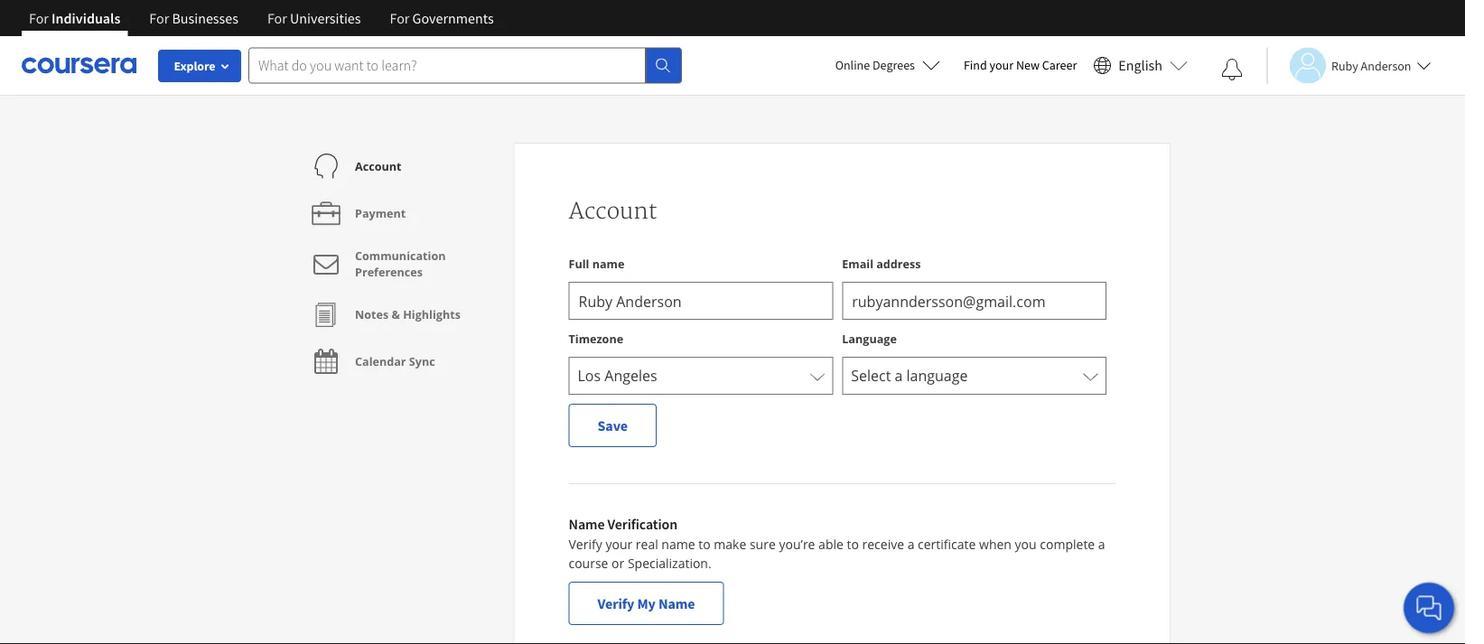 Task type: locate. For each thing, give the bounding box(es) containing it.
universities
[[290, 9, 361, 27]]

1 horizontal spatial your
[[990, 57, 1014, 73]]

1 horizontal spatial a
[[1099, 536, 1106, 553]]

1 vertical spatial your
[[606, 536, 633, 553]]

0 horizontal spatial name
[[592, 256, 625, 271]]

your up or
[[606, 536, 633, 553]]

for for governments
[[390, 9, 410, 27]]

What do you want to learn? text field
[[248, 47, 646, 84]]

Email address text field
[[842, 282, 1107, 320]]

for
[[29, 9, 49, 27], [149, 9, 169, 27], [267, 9, 287, 27], [390, 9, 410, 27]]

account up payment
[[355, 159, 402, 174]]

to
[[699, 536, 711, 553], [847, 536, 859, 553]]

timezone
[[569, 331, 624, 346]]

email address
[[842, 256, 921, 271]]

ruby anderson
[[1332, 57, 1412, 74]]

find your new career link
[[955, 54, 1086, 77]]

name verification verify your real name to make sure you're able to receive a certificate when you complete a course or specialization.
[[569, 515, 1106, 572]]

your
[[990, 57, 1014, 73], [606, 536, 633, 553]]

your right find
[[990, 57, 1014, 73]]

chat with us image
[[1415, 594, 1444, 623]]

account up full name
[[569, 198, 657, 225]]

verify
[[569, 536, 602, 553], [598, 595, 635, 613]]

preferences
[[355, 264, 423, 280]]

course
[[569, 555, 608, 572]]

0 horizontal spatial account
[[355, 159, 402, 174]]

verify up the course on the bottom left of page
[[569, 536, 602, 553]]

verify my name link
[[569, 582, 724, 625]]

1 vertical spatial name
[[662, 536, 695, 553]]

governments
[[413, 9, 494, 27]]

find
[[964, 57, 987, 73]]

name right my
[[659, 595, 695, 613]]

name
[[569, 515, 605, 533], [659, 595, 695, 613]]

0 horizontal spatial to
[[699, 536, 711, 553]]

account inside 'element'
[[355, 159, 402, 174]]

ruby
[[1332, 57, 1359, 74]]

you're
[[779, 536, 815, 553]]

2 for from the left
[[149, 9, 169, 27]]

0 horizontal spatial your
[[606, 536, 633, 553]]

to right able at the bottom of the page
[[847, 536, 859, 553]]

0 horizontal spatial name
[[569, 515, 605, 533]]

banner navigation
[[14, 0, 508, 36]]

specialization.
[[628, 555, 712, 572]]

1 for from the left
[[29, 9, 49, 27]]

explore button
[[158, 50, 241, 82]]

for individuals
[[29, 9, 120, 27]]

for governments
[[390, 9, 494, 27]]

1 horizontal spatial name
[[659, 595, 695, 613]]

None search field
[[248, 47, 682, 84]]

name inside name verification verify your real name to make sure you're able to receive a certificate when you complete a course or specialization.
[[662, 536, 695, 553]]

businesses
[[172, 9, 238, 27]]

for left the businesses at left
[[149, 9, 169, 27]]

my
[[637, 595, 656, 613]]

to left 'make'
[[699, 536, 711, 553]]

0 vertical spatial your
[[990, 57, 1014, 73]]

a right complete on the bottom right
[[1099, 536, 1106, 553]]

highlights
[[403, 307, 461, 322]]

anderson
[[1361, 57, 1412, 74]]

1 horizontal spatial to
[[847, 536, 859, 553]]

for left universities
[[267, 9, 287, 27]]

new
[[1016, 57, 1040, 73]]

0 vertical spatial verify
[[569, 536, 602, 553]]

name
[[592, 256, 625, 271], [662, 536, 695, 553]]

1 vertical spatial name
[[659, 595, 695, 613]]

1 horizontal spatial name
[[662, 536, 695, 553]]

verify left my
[[598, 595, 635, 613]]

0 vertical spatial account
[[355, 159, 402, 174]]

account link
[[308, 143, 402, 190]]

4 for from the left
[[390, 9, 410, 27]]

make
[[714, 536, 747, 553]]

verification
[[608, 515, 678, 533]]

email
[[842, 256, 874, 271]]

name up specialization.
[[662, 536, 695, 553]]

0 vertical spatial name
[[569, 515, 605, 533]]

for left governments
[[390, 9, 410, 27]]

1 vertical spatial account
[[569, 198, 657, 225]]

verify my name
[[598, 595, 695, 613]]

account
[[355, 159, 402, 174], [569, 198, 657, 225]]

name right full
[[592, 256, 625, 271]]

complete
[[1040, 536, 1095, 553]]

0 horizontal spatial a
[[908, 536, 915, 553]]

able
[[819, 536, 844, 553]]

3 for from the left
[[267, 9, 287, 27]]

name up the course on the bottom left of page
[[569, 515, 605, 533]]

2 a from the left
[[1099, 536, 1106, 553]]

a right receive
[[908, 536, 915, 553]]

&
[[392, 307, 400, 322]]

a
[[908, 536, 915, 553], [1099, 536, 1106, 553]]

for left individuals
[[29, 9, 49, 27]]

notes & highlights link
[[308, 291, 461, 338]]



Task type: describe. For each thing, give the bounding box(es) containing it.
payment link
[[308, 190, 406, 237]]

address
[[877, 256, 921, 271]]

full name
[[569, 256, 625, 271]]

1 horizontal spatial account
[[569, 198, 657, 225]]

online
[[835, 57, 870, 73]]

payment
[[355, 206, 406, 221]]

communication
[[355, 248, 446, 263]]

save
[[598, 417, 628, 435]]

communication preferences
[[355, 248, 446, 280]]

full
[[569, 256, 589, 271]]

when
[[979, 536, 1012, 553]]

ruby anderson button
[[1267, 47, 1432, 84]]

2 to from the left
[[847, 536, 859, 553]]

individuals
[[52, 9, 120, 27]]

calendar
[[355, 354, 406, 369]]

receive
[[862, 536, 904, 553]]

degrees
[[873, 57, 915, 73]]

certificate
[[918, 536, 976, 553]]

verify inside name verification verify your real name to make sure you're able to receive a certificate when you complete a course or specialization.
[[569, 536, 602, 553]]

notes
[[355, 307, 389, 322]]

1 vertical spatial verify
[[598, 595, 635, 613]]

show notifications image
[[1222, 59, 1243, 80]]

sure
[[750, 536, 776, 553]]

language
[[842, 331, 897, 346]]

real
[[636, 536, 658, 553]]

coursera image
[[22, 51, 136, 80]]

your inside name verification verify your real name to make sure you're able to receive a certificate when you complete a course or specialization.
[[606, 536, 633, 553]]

or
[[612, 555, 625, 572]]

notes & highlights
[[355, 307, 461, 322]]

account settings element
[[295, 143, 514, 385]]

calendar sync
[[355, 354, 435, 369]]

save button
[[569, 404, 657, 447]]

for for businesses
[[149, 9, 169, 27]]

0 vertical spatial name
[[592, 256, 625, 271]]

for for universities
[[267, 9, 287, 27]]

explore
[[174, 58, 215, 74]]

for businesses
[[149, 9, 238, 27]]

english button
[[1086, 36, 1195, 95]]

calendar sync link
[[308, 338, 435, 385]]

you
[[1015, 536, 1037, 553]]

1 a from the left
[[908, 536, 915, 553]]

for universities
[[267, 9, 361, 27]]

name inside name verification verify your real name to make sure you're able to receive a certificate when you complete a course or specialization.
[[569, 515, 605, 533]]

english
[[1119, 56, 1163, 75]]

Full name text field
[[569, 282, 833, 320]]

find your new career
[[964, 57, 1077, 73]]

communication preferences link
[[308, 237, 500, 291]]

1 to from the left
[[699, 536, 711, 553]]

online degrees button
[[821, 45, 955, 85]]

career
[[1042, 57, 1077, 73]]

sync
[[409, 354, 435, 369]]

online degrees
[[835, 57, 915, 73]]

for for individuals
[[29, 9, 49, 27]]



Task type: vqa. For each thing, say whether or not it's contained in the screenshot.
Businesses
yes



